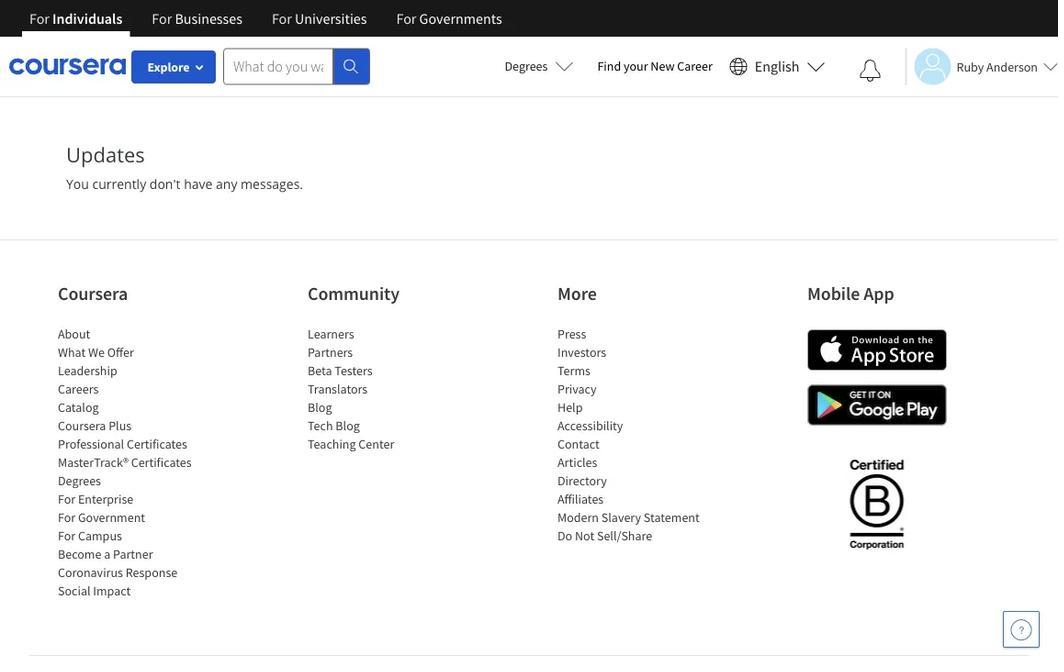 Task type: locate. For each thing, give the bounding box(es) containing it.
not
[[575, 528, 594, 545]]

leadership
[[58, 363, 117, 379]]

do not sell/share link
[[558, 528, 652, 545]]

1 horizontal spatial list
[[308, 325, 464, 454]]

explore button
[[131, 51, 216, 84]]

modern slavery statement link
[[558, 510, 700, 526]]

a
[[104, 547, 110, 563]]

tech
[[308, 418, 333, 435]]

government
[[78, 510, 145, 526]]

statement
[[644, 510, 700, 526]]

coursera plus link
[[58, 418, 132, 435]]

translators
[[308, 381, 368, 398]]

coursera up about
[[58, 282, 128, 305]]

list containing about
[[58, 325, 214, 601]]

find
[[597, 58, 621, 74]]

0 horizontal spatial blog
[[308, 400, 332, 416]]

english
[[755, 57, 800, 76]]

blog up the teaching center link
[[336, 418, 360, 435]]

for down degrees link
[[58, 491, 75, 508]]

list
[[58, 325, 214, 601], [308, 325, 464, 454], [558, 325, 714, 546]]

certificates
[[127, 436, 187, 453], [131, 455, 192, 471]]

blog
[[308, 400, 332, 416], [336, 418, 360, 435]]

press investors terms privacy help accessibility contact articles directory affiliates modern slavery statement do not sell/share
[[558, 326, 700, 545]]

terms
[[558, 363, 591, 379]]

banner navigation
[[15, 0, 517, 37]]

for up "become"
[[58, 528, 75, 545]]

0 horizontal spatial list
[[58, 325, 214, 601]]

1 coursera from the top
[[58, 282, 128, 305]]

find your new career
[[597, 58, 713, 74]]

1 horizontal spatial blog
[[336, 418, 360, 435]]

certificates up mastertrack® certificates link
[[127, 436, 187, 453]]

degrees down mastertrack®
[[58, 473, 101, 490]]

coronavirus response link
[[58, 565, 177, 581]]

get it on google play image
[[807, 385, 947, 426]]

degrees inside popup button
[[505, 58, 548, 74]]

tech blog link
[[308, 418, 360, 435]]

career
[[677, 58, 713, 74]]

updates you currently don't have any messages.
[[66, 141, 303, 193]]

partners
[[308, 344, 353, 361]]

your
[[624, 58, 648, 74]]

0 horizontal spatial degrees
[[58, 473, 101, 490]]

list for more
[[558, 325, 714, 546]]

enterprise
[[78, 491, 133, 508]]

0 vertical spatial coursera
[[58, 282, 128, 305]]

show notifications image
[[859, 60, 881, 82]]

1 list from the left
[[58, 325, 214, 601]]

list containing learners
[[308, 325, 464, 454]]

any
[[216, 175, 237, 193]]

download on the app store image
[[807, 330, 947, 371]]

ruby anderson button
[[905, 48, 1058, 85]]

for
[[29, 9, 50, 28], [152, 9, 172, 28], [272, 9, 292, 28], [396, 9, 416, 28], [58, 491, 75, 508], [58, 510, 75, 526], [58, 528, 75, 545]]

ruby anderson
[[957, 58, 1038, 75]]

universities
[[295, 9, 367, 28]]

explore
[[147, 59, 190, 75]]

affiliates
[[558, 491, 604, 508]]

degrees left find
[[505, 58, 548, 74]]

blog link
[[308, 400, 332, 416]]

updates
[[66, 141, 145, 168]]

catalog link
[[58, 400, 99, 416]]

beta
[[308, 363, 332, 379]]

None search field
[[223, 48, 370, 85]]

sell/share
[[597, 528, 652, 545]]

degrees button
[[490, 46, 588, 86]]

what we offer link
[[58, 344, 134, 361]]

blog up tech
[[308, 400, 332, 416]]

2 list from the left
[[308, 325, 464, 454]]

currently
[[92, 175, 146, 193]]

have
[[184, 175, 213, 193]]

press link
[[558, 326, 586, 343]]

more
[[558, 282, 597, 305]]

campus
[[78, 528, 122, 545]]

1 vertical spatial blog
[[336, 418, 360, 435]]

certificates down professional certificates "link"
[[131, 455, 192, 471]]

0 vertical spatial degrees
[[505, 58, 548, 74]]

for left businesses in the top left of the page
[[152, 9, 172, 28]]

list containing press
[[558, 325, 714, 546]]

anderson
[[987, 58, 1038, 75]]

2 coursera from the top
[[58, 418, 106, 435]]

for up for campus link
[[58, 510, 75, 526]]

mobile
[[807, 282, 860, 305]]

professional certificates link
[[58, 436, 187, 453]]

3 list from the left
[[558, 325, 714, 546]]

degrees
[[505, 58, 548, 74], [58, 473, 101, 490]]

privacy
[[558, 381, 597, 398]]

1 horizontal spatial degrees
[[505, 58, 548, 74]]

1 vertical spatial coursera
[[58, 418, 106, 435]]

2 horizontal spatial list
[[558, 325, 714, 546]]

don't
[[150, 175, 181, 193]]

about
[[58, 326, 90, 343]]

leadership link
[[58, 363, 117, 379]]

impact
[[93, 583, 131, 600]]

social
[[58, 583, 91, 600]]

new
[[651, 58, 675, 74]]

help center image
[[1010, 619, 1033, 641]]

careers link
[[58, 381, 99, 398]]

professional
[[58, 436, 124, 453]]

1 vertical spatial degrees
[[58, 473, 101, 490]]

coursera down catalog
[[58, 418, 106, 435]]

degrees link
[[58, 473, 101, 490]]

you
[[66, 175, 89, 193]]

help link
[[558, 400, 583, 416]]

for governments
[[396, 9, 502, 28]]

for campus link
[[58, 528, 122, 545]]



Task type: describe. For each thing, give the bounding box(es) containing it.
become a partner link
[[58, 547, 153, 563]]

for universities
[[272, 9, 367, 28]]

directory link
[[558, 473, 607, 490]]

about link
[[58, 326, 90, 343]]

list for coursera
[[58, 325, 214, 601]]

logo of certified b corporation image
[[839, 449, 914, 559]]

what
[[58, 344, 86, 361]]

app
[[864, 282, 894, 305]]

become
[[58, 547, 101, 563]]

contact link
[[558, 436, 600, 453]]

affiliates link
[[558, 491, 604, 508]]

help
[[558, 400, 583, 416]]

investors
[[558, 344, 606, 361]]

coronavirus
[[58, 565, 123, 581]]

press
[[558, 326, 586, 343]]

modern
[[558, 510, 599, 526]]

for left individuals
[[29, 9, 50, 28]]

list for community
[[308, 325, 464, 454]]

degrees inside about what we offer leadership careers catalog coursera plus professional certificates mastertrack® certificates degrees for enterprise for government for campus become a partner coronavirus response social impact
[[58, 473, 101, 490]]

articles link
[[558, 455, 597, 471]]

beta testers link
[[308, 363, 373, 379]]

for individuals
[[29, 9, 122, 28]]

offer
[[107, 344, 134, 361]]

for up what do you want to learn? text field
[[272, 9, 292, 28]]

investors link
[[558, 344, 606, 361]]

learners
[[308, 326, 354, 343]]

teaching
[[308, 436, 356, 453]]

english button
[[722, 37, 833, 96]]

mastertrack®
[[58, 455, 128, 471]]

careers
[[58, 381, 99, 398]]

accessibility
[[558, 418, 623, 435]]

articles
[[558, 455, 597, 471]]

privacy link
[[558, 381, 597, 398]]

for enterprise link
[[58, 491, 133, 508]]

coursera image
[[9, 52, 126, 81]]

learners partners beta testers translators blog tech blog teaching center
[[308, 326, 394, 453]]

accessibility link
[[558, 418, 623, 435]]

What do you want to learn? text field
[[223, 48, 333, 85]]

contact
[[558, 436, 600, 453]]

find your new career link
[[588, 55, 722, 78]]

community
[[308, 282, 400, 305]]

social impact link
[[58, 583, 131, 600]]

governments
[[419, 9, 502, 28]]

for left governments
[[396, 9, 416, 28]]

plus
[[109, 418, 132, 435]]

businesses
[[175, 9, 242, 28]]

response
[[126, 565, 177, 581]]

do
[[558, 528, 572, 545]]

mastertrack® certificates link
[[58, 455, 192, 471]]

coursera inside about what we offer leadership careers catalog coursera plus professional certificates mastertrack® certificates degrees for enterprise for government for campus become a partner coronavirus response social impact
[[58, 418, 106, 435]]

partners link
[[308, 344, 353, 361]]

slavery
[[601, 510, 641, 526]]

teaching center link
[[308, 436, 394, 453]]

0 vertical spatial certificates
[[127, 436, 187, 453]]

partner
[[113, 547, 153, 563]]

0 vertical spatial blog
[[308, 400, 332, 416]]

ruby
[[957, 58, 984, 75]]

messages.
[[241, 175, 303, 193]]

directory
[[558, 473, 607, 490]]

for government link
[[58, 510, 145, 526]]

1 vertical spatial certificates
[[131, 455, 192, 471]]

terms link
[[558, 363, 591, 379]]

about what we offer leadership careers catalog coursera plus professional certificates mastertrack® certificates degrees for enterprise for government for campus become a partner coronavirus response social impact
[[58, 326, 192, 600]]

mobile app
[[807, 282, 894, 305]]

center
[[359, 436, 394, 453]]

for businesses
[[152, 9, 242, 28]]



Task type: vqa. For each thing, say whether or not it's contained in the screenshot.
Coursera to the bottom
yes



